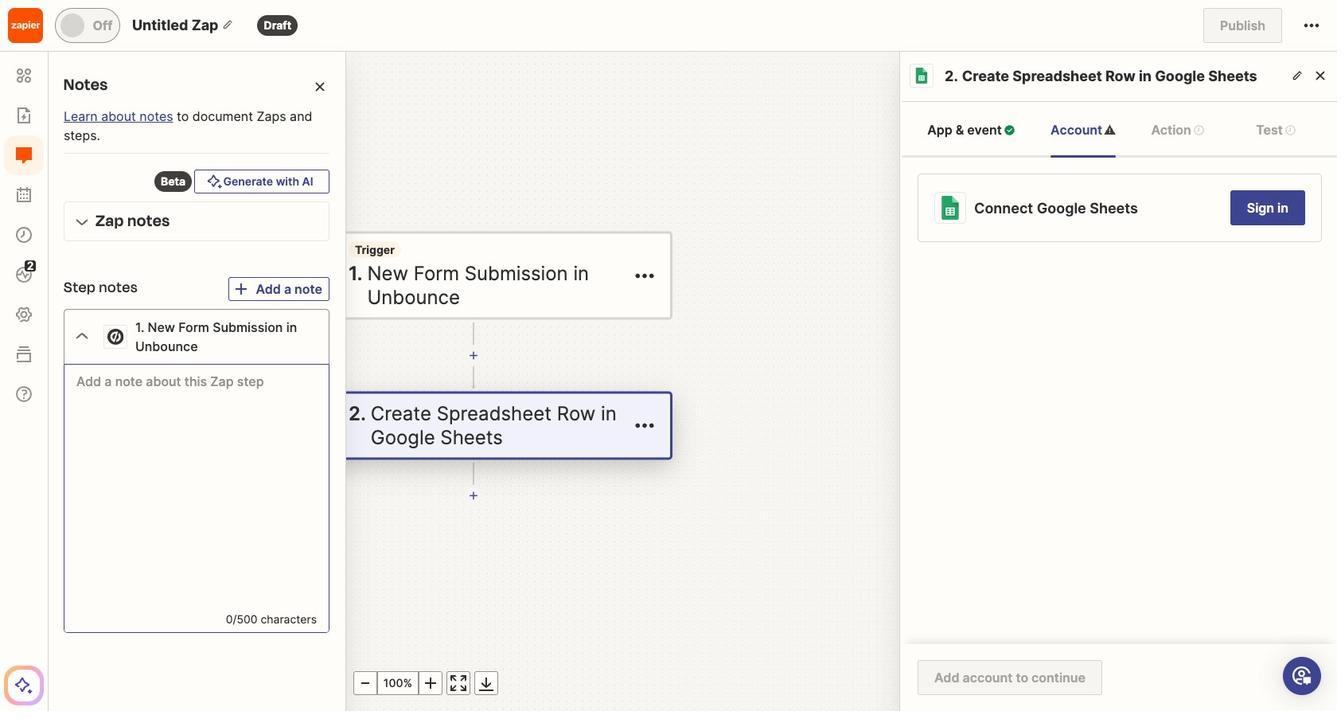 Task type: locate. For each thing, give the bounding box(es) containing it.
everything
[[97, 100, 161, 115]]

indeterminate image right action
[[1193, 124, 1205, 136]]

1 vertical spatial spreadsheet
[[437, 402, 552, 425]]

0 vertical spatial new
[[367, 262, 409, 285]]

2 vertical spatial incomplete element
[[319, 396, 338, 415]]

1 horizontal spatial unbounce
[[367, 285, 460, 309]]

1 horizontal spatial to
[[224, 100, 236, 115]]

2 horizontal spatial google sheets logo image
[[939, 196, 963, 220]]

learn for about
[[64, 108, 98, 124]]

google
[[1155, 68, 1205, 84], [1037, 199, 1087, 216], [371, 426, 435, 449]]

create spreadsheet row in google sheets
[[962, 68, 1258, 84]]

2 horizontal spatial sheets
[[1209, 68, 1258, 84]]

steps.
[[64, 127, 100, 143]]

1 horizontal spatial spreadsheet
[[1013, 68, 1103, 84]]

0 vertical spatial incomplete element
[[1104, 124, 1116, 136]]

account
[[963, 670, 1013, 686]]

building
[[146, 119, 193, 135]]

trigger 1. new form submission in unbounce
[[349, 242, 589, 309]]

new form submission in unbounce
[[135, 319, 297, 354]]

2 horizontal spatial to
[[1016, 670, 1029, 686]]

publish button
[[1204, 8, 1283, 43]]

1 horizontal spatial form
[[414, 262, 459, 285]]

incomplete image
[[319, 236, 338, 255], [319, 396, 338, 415]]

0 horizontal spatial 2
[[27, 259, 34, 272]]

0 vertical spatial 2
[[138, 138, 145, 154]]

add inside add account to continue button
[[935, 670, 960, 686]]

connect
[[975, 199, 1034, 216]]

generate
[[223, 174, 273, 188]]

incomplete element inside account link
[[1104, 124, 1116, 136]]

submission inside 'trigger 1. new form submission in unbounce'
[[465, 262, 568, 285]]

untitled zap
[[132, 17, 219, 33]]

add account to continue
[[935, 670, 1086, 686]]

unbounce logo image right the a
[[293, 250, 325, 281]]

to left the need
[[177, 108, 189, 124]]

in inside the new form submission in unbounce
[[286, 319, 297, 335]]

1 horizontal spatial 2.
[[945, 68, 958, 84]]

learn up get at left
[[72, 71, 113, 94]]

1.
[[349, 262, 363, 285], [135, 319, 148, 335]]

0 vertical spatial learn
[[72, 71, 113, 94]]

1 vertical spatial add
[[935, 670, 960, 686]]

sign in button
[[1231, 190, 1306, 225]]

0 vertical spatial unbounce
[[367, 285, 460, 309]]

notes for zap notes
[[128, 209, 170, 232]]

0 horizontal spatial add
[[256, 281, 281, 297]]

&
[[956, 122, 964, 138]]

indeterminate image right test
[[1285, 124, 1297, 136]]

1 horizontal spatial indeterminate image
[[1285, 124, 1297, 136]]

indeterminate image for action
[[1193, 124, 1205, 136]]

add left the a
[[256, 281, 281, 297]]

you
[[164, 100, 186, 115]]

about
[[101, 108, 136, 124], [107, 119, 142, 135]]

incomplete image for 2. create spreadsheet row in google sheets
[[319, 396, 338, 415]]

zap down watch
[[96, 209, 124, 232]]

0 horizontal spatial unbounce
[[135, 338, 198, 354]]

2. for 2. create spreadsheet row in google sheets
[[349, 402, 366, 425]]

action
[[1152, 122, 1192, 138]]

sheets
[[1209, 68, 1258, 84], [1090, 199, 1138, 216], [441, 426, 503, 449]]

1 vertical spatial 2.
[[349, 402, 366, 425]]

0 horizontal spatial row
[[557, 402, 596, 425]]

1 vertical spatial learn
[[64, 108, 98, 124]]

minutes.
[[149, 138, 200, 154]]

generate with ai button
[[194, 170, 330, 193]]

unbounce logo image
[[293, 250, 325, 281], [107, 329, 123, 345]]

complete image
[[1004, 124, 1016, 136]]

1 horizontal spatial zoom level percentage element
[[377, 671, 419, 695]]

1 vertical spatial incomplete image
[[319, 396, 338, 415]]

zoom level percentage element
[[80, 671, 121, 695], [377, 671, 419, 695]]

2 incomplete image from the top
[[319, 396, 338, 415]]

0 horizontal spatial zoom level percentage element
[[80, 671, 121, 695]]

1 vertical spatial 1.
[[135, 319, 148, 335]]

2 vertical spatial sheets
[[441, 426, 503, 449]]

in inside "learn the basics get everything you need to know about building your first zap in just 2 minutes."
[[98, 138, 109, 154]]

sheets inside 2. create spreadsheet row in google sheets
[[441, 426, 503, 449]]

add inside add a note button
[[256, 281, 281, 297]]

learn inside "learn the basics get everything you need to know about building your first zap in just 2 minutes."
[[72, 71, 113, 94]]

0 vertical spatial add
[[256, 281, 281, 297]]

1 vertical spatial form
[[179, 319, 209, 335]]

1 indeterminate image from the left
[[1193, 124, 1205, 136]]

100
[[384, 676, 403, 690]]

1 horizontal spatial google sheets logo image
[[914, 68, 930, 84]]

know
[[72, 119, 104, 135]]

video
[[141, 167, 175, 183]]

Add a note about this Zap step text field
[[64, 365, 329, 608]]

2.
[[945, 68, 958, 84], [349, 402, 366, 425]]

2 indeterminate element from the left
[[1285, 124, 1297, 136]]

0 horizontal spatial submission
[[213, 319, 283, 335]]

and
[[290, 108, 312, 124]]

2
[[138, 138, 145, 154], [27, 259, 34, 272]]

0 vertical spatial form
[[414, 262, 459, 285]]

0 vertical spatial spreadsheet
[[1013, 68, 1103, 84]]

incomplete element
[[1104, 124, 1116, 136], [319, 236, 338, 255], [319, 396, 338, 415]]

1 vertical spatial create
[[371, 402, 431, 425]]

app
[[928, 122, 953, 138]]

0 vertical spatial submission
[[465, 262, 568, 285]]

zoom in image
[[421, 674, 440, 693]]

learn the basics get everything you need to know about building your first zap in just 2 minutes.
[[72, 71, 251, 154]]

spreadsheet
[[1013, 68, 1103, 84], [437, 402, 552, 425]]

0 horizontal spatial google
[[371, 426, 435, 449]]

indeterminate image inside test button
[[1285, 124, 1297, 136]]

0 horizontal spatial 2.
[[349, 402, 366, 425]]

zap notes
[[96, 209, 170, 232]]

0 vertical spatial unbounce logo image
[[293, 250, 325, 281]]

new
[[367, 262, 409, 285], [148, 319, 175, 335]]

watch
[[99, 167, 138, 183]]

zap right untitled
[[192, 17, 219, 33]]

1. down trigger
[[349, 262, 363, 285]]

learn up steps.
[[64, 108, 98, 124]]

2 vertical spatial notes
[[99, 277, 138, 298]]

indeterminate element right action
[[1193, 124, 1205, 136]]

2. inside 2. create spreadsheet row in google sheets
[[349, 402, 366, 425]]

2 vertical spatial zap
[[96, 209, 124, 232]]

to right account
[[1016, 670, 1029, 686]]

0 horizontal spatial spreadsheet
[[437, 402, 552, 425]]

complete element
[[1004, 124, 1016, 136]]

0 horizontal spatial zap
[[72, 138, 95, 154]]

row
[[1106, 68, 1136, 84], [557, 402, 596, 425]]

incomplete element for trigger 1. new form submission in unbounce
[[319, 236, 338, 255]]

create
[[962, 68, 1010, 84], [371, 402, 431, 425]]

1 vertical spatial zap
[[72, 138, 95, 154]]

1 vertical spatial sheets
[[1090, 199, 1138, 216]]

1 vertical spatial incomplete element
[[319, 236, 338, 255]]

0 horizontal spatial new
[[148, 319, 175, 335]]

0 vertical spatial 1.
[[349, 262, 363, 285]]

2 horizontal spatial zap
[[192, 17, 219, 33]]

submission inside the new form submission in unbounce
[[213, 319, 283, 335]]

in inside 'trigger 1. new form submission in unbounce'
[[574, 262, 589, 285]]

incomplete image for trigger 1. new form submission in unbounce
[[319, 236, 338, 255]]

unbounce
[[367, 285, 460, 309], [135, 338, 198, 354]]

just
[[112, 138, 134, 154]]

1 horizontal spatial add
[[935, 670, 960, 686]]

learn
[[72, 71, 113, 94], [64, 108, 98, 124]]

2 vertical spatial google
[[371, 426, 435, 449]]

1 vertical spatial 2
[[27, 259, 34, 272]]

indeterminate image for test
[[1285, 124, 1297, 136]]

add account to continue button
[[918, 660, 1103, 695]]

0 vertical spatial incomplete image
[[319, 236, 338, 255]]

watch video
[[99, 167, 175, 183]]

2 inside editor sidebar element
[[27, 259, 34, 272]]

2 indeterminate image from the left
[[1285, 124, 1297, 136]]

to
[[224, 100, 236, 115], [177, 108, 189, 124], [1016, 670, 1029, 686]]

1 vertical spatial notes
[[128, 209, 170, 232]]

test button
[[1241, 102, 1313, 158]]

zap down know
[[72, 138, 95, 154]]

1 vertical spatial google
[[1037, 199, 1087, 216]]

1 vertical spatial new
[[148, 319, 175, 335]]

indeterminate image
[[1193, 124, 1205, 136], [1285, 124, 1297, 136]]

0 horizontal spatial google sheets logo image
[[293, 410, 325, 441]]

unbounce logo image down step notes
[[107, 329, 123, 345]]

form
[[414, 262, 459, 285], [179, 319, 209, 335]]

1 horizontal spatial unbounce logo image
[[293, 250, 325, 281]]

0 horizontal spatial to
[[177, 108, 189, 124]]

1 horizontal spatial row
[[1106, 68, 1136, 84]]

continue
[[1032, 670, 1086, 686]]

1 horizontal spatial submission
[[465, 262, 568, 285]]

add a note button
[[229, 277, 330, 301]]

indeterminate element inside action button
[[1193, 124, 1205, 136]]

1 horizontal spatial 2
[[138, 138, 145, 154]]

0 vertical spatial sheets
[[1209, 68, 1258, 84]]

0 vertical spatial row
[[1106, 68, 1136, 84]]

to inside button
[[1016, 670, 1029, 686]]

google inside 2. create spreadsheet row in google sheets
[[371, 426, 435, 449]]

0 vertical spatial 2.
[[945, 68, 958, 84]]

1 horizontal spatial new
[[367, 262, 409, 285]]

test
[[1257, 122, 1283, 138]]

in
[[1139, 68, 1152, 84], [98, 138, 109, 154], [1278, 200, 1289, 216], [574, 262, 589, 285], [286, 319, 297, 335], [601, 402, 617, 425]]

unbounce inside 'trigger 1. new form submission in unbounce'
[[367, 285, 460, 309]]

basics
[[145, 71, 193, 94]]

to inside "learn the basics get everything you need to know about building your first zap in just 2 minutes."
[[224, 100, 236, 115]]

notes
[[140, 108, 173, 124], [128, 209, 170, 232], [99, 277, 138, 298]]

to document zaps and steps.
[[64, 108, 312, 143]]

action button
[[1136, 102, 1221, 158]]

indeterminate element right test
[[1285, 124, 1297, 136]]

0 vertical spatial create
[[962, 68, 1010, 84]]

2. create spreadsheet row in google sheets
[[349, 402, 617, 449]]

1 vertical spatial submission
[[213, 319, 283, 335]]

a
[[284, 281, 291, 297]]

fit to view image
[[449, 674, 468, 693]]

1 horizontal spatial zap
[[96, 209, 124, 232]]

1 horizontal spatial indeterminate element
[[1285, 124, 1297, 136]]

export to image image
[[477, 674, 496, 693]]

create inside 2. create spreadsheet row in google sheets
[[371, 402, 431, 425]]

indeterminate element
[[1193, 124, 1205, 136], [1285, 124, 1297, 136]]

1 incomplete image from the top
[[319, 236, 338, 255]]

0 horizontal spatial indeterminate element
[[1193, 124, 1205, 136]]

1. down step notes
[[135, 319, 148, 335]]

0 vertical spatial google
[[1155, 68, 1205, 84]]

0 horizontal spatial create
[[371, 402, 431, 425]]

%
[[403, 676, 413, 690]]

1 horizontal spatial 1.
[[349, 262, 363, 285]]

0 vertical spatial google sheets logo image
[[914, 68, 930, 84]]

google sheets logo image
[[914, 68, 930, 84], [939, 196, 963, 220], [293, 410, 325, 441]]

zap
[[192, 17, 219, 33], [72, 138, 95, 154], [96, 209, 124, 232]]

1 indeterminate element from the left
[[1193, 124, 1205, 136]]

2. for 2.
[[945, 68, 958, 84]]

indeterminate element inside test button
[[1285, 124, 1297, 136]]

0 horizontal spatial unbounce logo image
[[107, 329, 123, 345]]

app & event
[[928, 122, 1002, 138]]

app & event link
[[928, 102, 1016, 158]]

0 horizontal spatial form
[[179, 319, 209, 335]]

spreadsheet inside 2. create spreadsheet row in google sheets
[[437, 402, 552, 425]]

1 horizontal spatial sheets
[[1090, 199, 1138, 216]]

ai
[[302, 174, 313, 188]]

0 horizontal spatial indeterminate image
[[1193, 124, 1205, 136]]

0 horizontal spatial sheets
[[441, 426, 503, 449]]

2 inside "learn the basics get everything you need to know about building your first zap in just 2 minutes."
[[138, 138, 145, 154]]

submission
[[465, 262, 568, 285], [213, 319, 283, 335]]

2 zoom level percentage element from the left
[[377, 671, 419, 695]]

1 vertical spatial row
[[557, 402, 596, 425]]

1 vertical spatial unbounce logo image
[[107, 329, 123, 345]]

0/500
[[226, 612, 258, 626]]

first
[[227, 119, 251, 135]]

indeterminate image inside action button
[[1193, 124, 1205, 136]]

2 horizontal spatial google
[[1155, 68, 1205, 84]]

beta
[[161, 174, 186, 188]]

to up first
[[224, 100, 236, 115]]

add left account
[[935, 670, 960, 686]]

1 vertical spatial unbounce
[[135, 338, 198, 354]]

off
[[93, 18, 113, 33]]

add
[[256, 281, 281, 297], [935, 670, 960, 686]]



Task type: vqa. For each thing, say whether or not it's contained in the screenshot.
Premium within LinkedIn Ads option
no



Task type: describe. For each thing, give the bounding box(es) containing it.
connect google sheets
[[975, 199, 1138, 216]]

add for add a note
[[256, 281, 281, 297]]

your
[[197, 119, 223, 135]]

learn about notes
[[64, 108, 173, 124]]

1. inside 'trigger 1. new form submission in unbounce'
[[349, 262, 363, 285]]

in inside button
[[1278, 200, 1289, 216]]

learn for the
[[72, 71, 113, 94]]

in inside 2. create spreadsheet row in google sheets
[[601, 402, 617, 425]]

2 vertical spatial google sheets logo image
[[293, 410, 325, 441]]

zoom level percentage element containing 100
[[377, 671, 419, 695]]

0/500 characters
[[226, 612, 317, 626]]

incomplete image
[[1104, 124, 1116, 136]]

row inside 2. create spreadsheet row in google sheets
[[557, 402, 596, 425]]

zap inside "learn the basics get everything you need to know about building your first zap in just 2 minutes."
[[72, 138, 95, 154]]

incomplete element for 2. create spreadsheet row in google sheets
[[319, 396, 338, 415]]

unbounce inside the new form submission in unbounce
[[135, 338, 198, 354]]

add a note
[[256, 281, 322, 297]]

with
[[276, 174, 299, 188]]

0 vertical spatial zap
[[192, 17, 219, 33]]

1 horizontal spatial create
[[962, 68, 1010, 84]]

sign
[[1247, 200, 1275, 216]]

event
[[968, 122, 1002, 138]]

step notes
[[64, 277, 138, 298]]

untitled
[[132, 17, 188, 33]]

get
[[72, 100, 93, 115]]

indeterminate element for test
[[1285, 124, 1297, 136]]

1 zoom level percentage element from the left
[[80, 671, 121, 695]]

1 vertical spatial google sheets logo image
[[939, 196, 963, 220]]

0 horizontal spatial 1.
[[135, 319, 148, 335]]

learn about notes link
[[64, 108, 173, 124]]

zaps
[[257, 108, 286, 124]]

indeterminate element for action
[[1193, 124, 1205, 136]]

open intercom messenger image
[[1293, 666, 1312, 686]]

watch video button
[[72, 163, 182, 187]]

new inside the new form submission in unbounce
[[148, 319, 175, 335]]

publish
[[1221, 18, 1266, 33]]

step
[[64, 277, 96, 298]]

document
[[193, 108, 253, 124]]

1 horizontal spatial google
[[1037, 199, 1087, 216]]

add for add account to continue
[[935, 670, 960, 686]]

need
[[190, 100, 220, 115]]

notes
[[64, 73, 108, 96]]

about inside "learn the basics get everything you need to know about building your first zap in just 2 minutes."
[[107, 119, 142, 135]]

generate with ai
[[223, 174, 313, 188]]

form inside the new form submission in unbounce
[[179, 319, 209, 335]]

editor sidebar element
[[4, 52, 44, 705]]

100 %
[[384, 676, 413, 690]]

form inside 'trigger 1. new form submission in unbounce'
[[414, 262, 459, 285]]

notes for step notes
[[99, 277, 138, 298]]

zoom out image
[[356, 674, 375, 693]]

trigger
[[355, 242, 395, 256]]

account link
[[1051, 102, 1116, 158]]

sign in
[[1247, 200, 1289, 216]]

account
[[1051, 122, 1103, 138]]

the
[[116, 71, 141, 94]]

draft
[[264, 18, 292, 32]]

new inside 'trigger 1. new form submission in unbounce'
[[367, 262, 409, 285]]

characters
[[261, 612, 317, 626]]

to inside to document zaps and steps.
[[177, 108, 189, 124]]

0 vertical spatial notes
[[140, 108, 173, 124]]

note
[[295, 281, 322, 297]]



